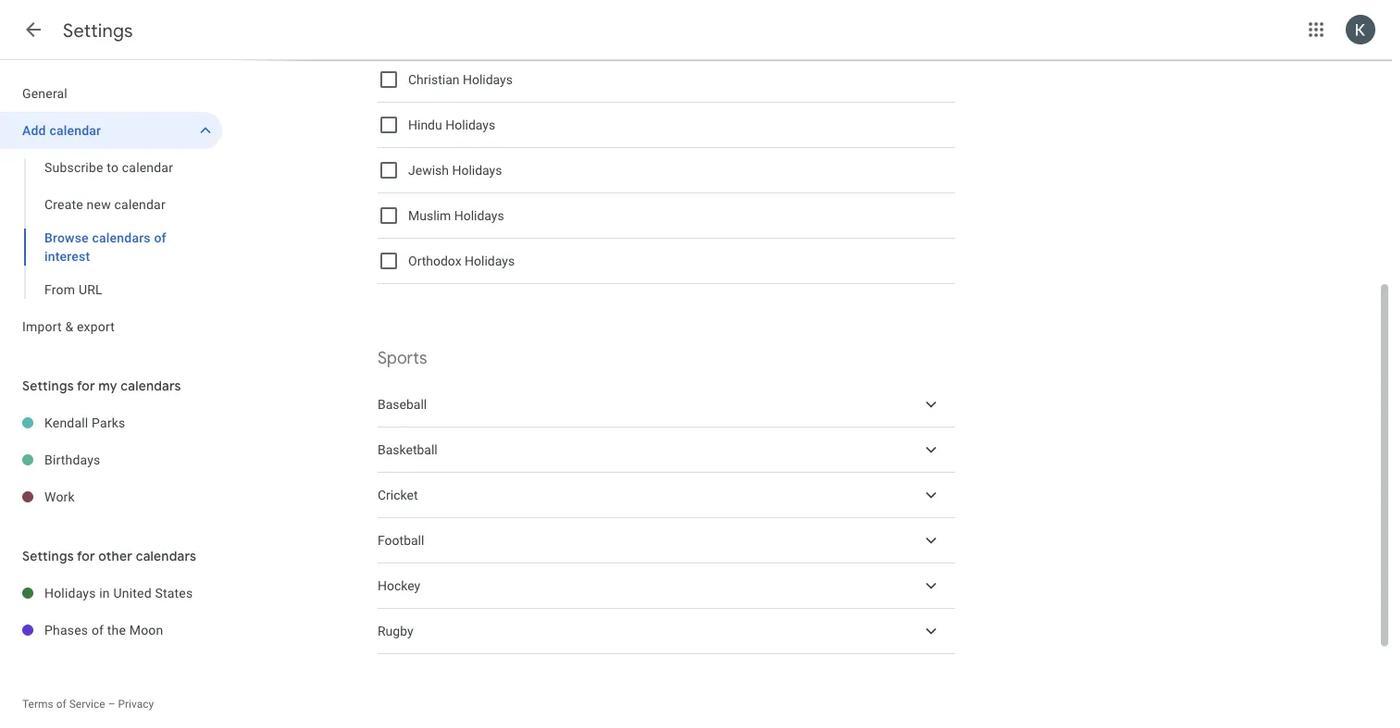 Task type: describe. For each thing, give the bounding box(es) containing it.
jewish holidays
[[408, 163, 502, 178]]

christian holidays
[[408, 72, 513, 87]]

holidays for orthodox holidays
[[465, 253, 515, 269]]

subscribe
[[44, 160, 103, 175]]

baseball
[[378, 397, 427, 412]]

holidays for christian holidays
[[463, 72, 513, 87]]

cricket
[[378, 488, 418, 503]]

service
[[69, 698, 105, 711]]

privacy link
[[118, 698, 154, 711]]

basketball tree item
[[378, 428, 955, 473]]

from
[[44, 282, 75, 297]]

sports
[[378, 348, 427, 369]]

rugby
[[378, 624, 413, 639]]

calendar inside tree item
[[49, 123, 101, 138]]

phases
[[44, 622, 88, 638]]

of inside browse calendars of interest
[[154, 230, 166, 245]]

holidays for jewish holidays
[[452, 163, 502, 178]]

hockey tree item
[[378, 564, 955, 609]]

settings for settings for my calendars
[[22, 378, 74, 394]]

holidays for hindu holidays
[[445, 117, 495, 133]]

general
[[22, 86, 68, 101]]

kendall parks
[[44, 415, 125, 430]]

birthdays tree item
[[0, 441, 222, 479]]

calendars inside browse calendars of interest
[[92, 230, 151, 245]]

of for –
[[56, 698, 66, 711]]

settings for other calendars
[[22, 548, 196, 565]]

basketball
[[378, 442, 438, 457]]

–
[[108, 698, 115, 711]]

phases of the moon link
[[44, 612, 222, 649]]

work tree item
[[0, 479, 222, 516]]

my
[[98, 378, 117, 394]]

settings for my calendars tree
[[0, 404, 222, 516]]

terms
[[22, 698, 53, 711]]

create new calendar
[[44, 197, 166, 212]]

moon
[[129, 622, 163, 638]]

interest
[[44, 249, 90, 264]]

add calendar tree item
[[0, 112, 222, 149]]

christian
[[408, 72, 460, 87]]

hindu holidays
[[408, 117, 495, 133]]

go back image
[[22, 19, 44, 41]]

states
[[155, 585, 193, 601]]

of for moon
[[92, 622, 104, 638]]

calendar for subscribe to calendar
[[122, 160, 173, 175]]

calendars for other
[[136, 548, 196, 565]]

hindu
[[408, 117, 442, 133]]

import
[[22, 319, 62, 334]]

settings for other calendars tree
[[0, 575, 222, 649]]

settings for settings
[[63, 19, 133, 42]]

other
[[98, 548, 133, 565]]

subscribe to calendar
[[44, 160, 173, 175]]

football
[[378, 533, 424, 548]]

for for other
[[77, 548, 95, 565]]



Task type: locate. For each thing, give the bounding box(es) containing it.
0 horizontal spatial of
[[56, 698, 66, 711]]

privacy
[[118, 698, 154, 711]]

muslim holidays
[[408, 208, 504, 223]]

2 vertical spatial calendar
[[114, 197, 166, 212]]

settings down work
[[22, 548, 74, 565]]

1 for from the top
[[77, 378, 95, 394]]

holidays right christian
[[463, 72, 513, 87]]

calendar right to
[[122, 160, 173, 175]]

group
[[0, 149, 222, 308]]

terms of service link
[[22, 698, 105, 711]]

holidays in united states
[[44, 585, 193, 601]]

export
[[77, 319, 115, 334]]

calendar up subscribe
[[49, 123, 101, 138]]

holidays in united states tree item
[[0, 575, 222, 612]]

orthodox holidays
[[408, 253, 515, 269]]

calendar
[[49, 123, 101, 138], [122, 160, 173, 175], [114, 197, 166, 212]]

group containing subscribe to calendar
[[0, 149, 222, 308]]

calendars right 'my'
[[121, 378, 181, 394]]

browse calendars of interest
[[44, 230, 166, 264]]

hockey
[[378, 578, 420, 594]]

browse
[[44, 230, 89, 245]]

calendars for my
[[121, 378, 181, 394]]

0 vertical spatial of
[[154, 230, 166, 245]]

holidays for muslim holidays
[[454, 208, 504, 223]]

from url
[[44, 282, 102, 297]]

of left the at left
[[92, 622, 104, 638]]

to
[[107, 160, 119, 175]]

2 vertical spatial calendars
[[136, 548, 196, 565]]

tree containing general
[[0, 75, 222, 345]]

work
[[44, 489, 75, 504]]

in
[[99, 585, 110, 601]]

0 vertical spatial calendar
[[49, 123, 101, 138]]

calendars down the create new calendar
[[92, 230, 151, 245]]

birthdays
[[44, 452, 100, 467]]

calendars
[[92, 230, 151, 245], [121, 378, 181, 394], [136, 548, 196, 565]]

new
[[87, 197, 111, 212]]

parks
[[92, 415, 125, 430]]

calendars up "states"
[[136, 548, 196, 565]]

holidays right hindu
[[445, 117, 495, 133]]

2 horizontal spatial of
[[154, 230, 166, 245]]

create
[[44, 197, 83, 212]]

holidays left the in
[[44, 585, 96, 601]]

holidays right jewish
[[452, 163, 502, 178]]

settings
[[63, 19, 133, 42], [22, 378, 74, 394], [22, 548, 74, 565]]

import & export
[[22, 319, 115, 334]]

settings for settings for other calendars
[[22, 548, 74, 565]]

holidays right the orthodox
[[465, 253, 515, 269]]

settings right go back image
[[63, 19, 133, 42]]

2 vertical spatial settings
[[22, 548, 74, 565]]

of inside 'link'
[[92, 622, 104, 638]]

calendar right new
[[114, 197, 166, 212]]

phases of the moon
[[44, 622, 163, 638]]

settings for my calendars
[[22, 378, 181, 394]]

kendall parks tree item
[[0, 404, 222, 441]]

url
[[79, 282, 102, 297]]

united
[[113, 585, 152, 601]]

add calendar
[[22, 123, 101, 138]]

1 vertical spatial of
[[92, 622, 104, 638]]

birthdays link
[[44, 441, 222, 479]]

for left other
[[77, 548, 95, 565]]

of
[[154, 230, 166, 245], [92, 622, 104, 638], [56, 698, 66, 711]]

0 vertical spatial settings
[[63, 19, 133, 42]]

for left 'my'
[[77, 378, 95, 394]]

0 vertical spatial for
[[77, 378, 95, 394]]

settings heading
[[63, 19, 133, 42]]

rugby tree item
[[378, 609, 955, 654]]

2 vertical spatial of
[[56, 698, 66, 711]]

football tree item
[[378, 518, 955, 564]]

the
[[107, 622, 126, 638]]

orthodox
[[408, 253, 462, 269]]

2 for from the top
[[77, 548, 95, 565]]

holidays in united states link
[[44, 575, 222, 612]]

baseball tree item
[[378, 382, 955, 428]]

settings up kendall
[[22, 378, 74, 394]]

1 vertical spatial settings
[[22, 378, 74, 394]]

1 vertical spatial for
[[77, 548, 95, 565]]

phases of the moon tree item
[[0, 612, 222, 649]]

holidays
[[463, 72, 513, 87], [445, 117, 495, 133], [452, 163, 502, 178], [454, 208, 504, 223], [465, 253, 515, 269], [44, 585, 96, 601]]

of down the create new calendar
[[154, 230, 166, 245]]

1 horizontal spatial of
[[92, 622, 104, 638]]

jewish
[[408, 163, 449, 178]]

add
[[22, 123, 46, 138]]

muslim
[[408, 208, 451, 223]]

holidays inside tree item
[[44, 585, 96, 601]]

1 vertical spatial calendar
[[122, 160, 173, 175]]

for
[[77, 378, 95, 394], [77, 548, 95, 565]]

cricket tree item
[[378, 473, 955, 518]]

holidays up orthodox holidays
[[454, 208, 504, 223]]

of right terms
[[56, 698, 66, 711]]

&
[[65, 319, 73, 334]]

kendall
[[44, 415, 88, 430]]

tree
[[0, 75, 222, 345]]

0 vertical spatial calendars
[[92, 230, 151, 245]]

calendar for create new calendar
[[114, 197, 166, 212]]

1 vertical spatial calendars
[[121, 378, 181, 394]]

terms of service – privacy
[[22, 698, 154, 711]]

for for my
[[77, 378, 95, 394]]

work link
[[44, 479, 222, 516]]



Task type: vqa. For each thing, say whether or not it's contained in the screenshot.
Subscribe
yes



